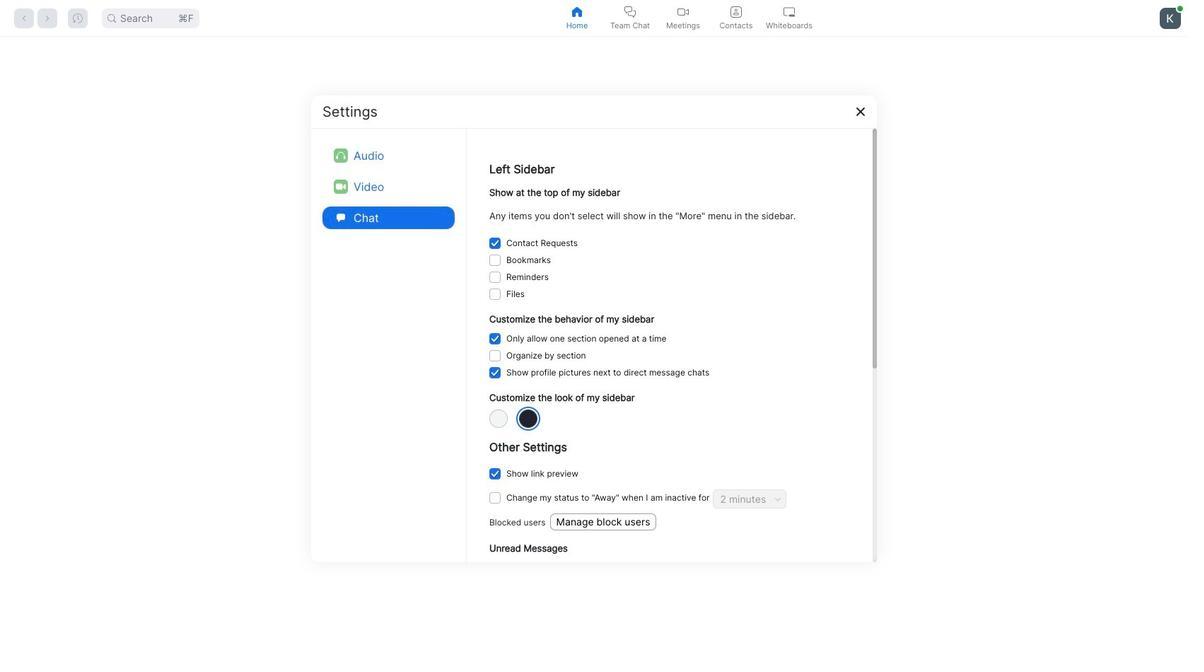 Task type: describe. For each thing, give the bounding box(es) containing it.
. show profile pictures next to direct message chats element
[[507, 365, 710, 382]]

. bookmarks element
[[507, 252, 551, 269]]

video on image
[[334, 179, 348, 193]]

chat image
[[334, 210, 348, 225]]

customize the behavior of my sidebar. only allow one section opened at a time element
[[507, 331, 667, 348]]

show at the top of my sidebar. contact requests element
[[507, 235, 578, 252]]

gray image
[[519, 410, 538, 428]]

customize the look of my sidebar. white image
[[490, 410, 508, 428]]

. organize by section element
[[507, 348, 586, 365]]

. change my status to "away" when i am inactive for element
[[507, 490, 710, 507]]



Task type: vqa. For each thing, say whether or not it's contained in the screenshot.
the Home
no



Task type: locate. For each thing, give the bounding box(es) containing it.
video on image
[[678, 6, 689, 17], [678, 6, 689, 17], [336, 181, 346, 191]]

whiteboard small image
[[784, 6, 795, 17]]

team chat image
[[625, 6, 636, 17], [625, 6, 636, 17]]

whiteboard small image
[[784, 6, 795, 17]]

video on image inside image
[[336, 181, 346, 191]]

headphone image
[[334, 148, 348, 162], [336, 150, 346, 160]]

settings tab list
[[323, 140, 455, 233]]

profile contact image
[[731, 6, 742, 17], [731, 6, 742, 17]]

close image
[[855, 106, 867, 117], [855, 106, 867, 117]]

magnifier image
[[108, 14, 116, 22], [108, 14, 116, 22]]

. files element
[[507, 286, 525, 303]]

home small image
[[572, 6, 583, 17], [572, 6, 583, 17]]

online image
[[1178, 5, 1183, 11], [1178, 5, 1183, 11]]

tab list
[[551, 0, 816, 36]]

. reminders element
[[507, 269, 549, 286]]

None button
[[490, 238, 501, 249], [490, 255, 501, 266], [490, 272, 501, 283], [490, 288, 501, 300], [490, 333, 501, 345], [490, 350, 501, 362], [490, 367, 501, 379], [490, 468, 501, 480], [490, 492, 501, 504], [490, 238, 501, 249], [490, 255, 501, 266], [490, 272, 501, 283], [490, 288, 501, 300], [490, 333, 501, 345], [490, 350, 501, 362], [490, 367, 501, 379], [490, 468, 501, 480], [490, 492, 501, 504]]

unread messages. keep all unread messages on top in chat and channel lists element
[[507, 560, 738, 577]]

None radio
[[519, 410, 538, 428]]

chat image
[[337, 213, 345, 222]]

tab panel
[[0, 37, 1189, 657]]

None radio
[[490, 410, 508, 428]]

plus squircle image
[[475, 261, 507, 292], [475, 261, 507, 292]]

. show link preview element
[[507, 466, 579, 483]]



